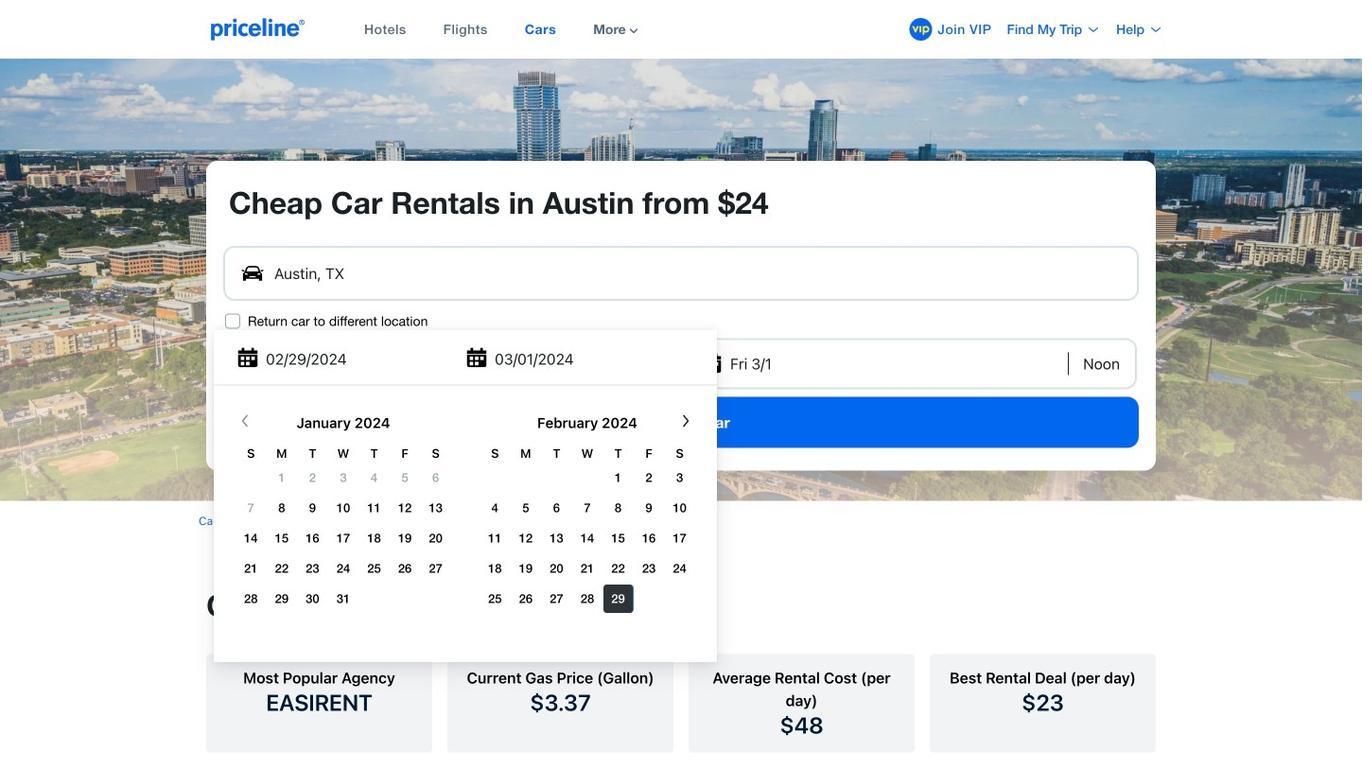 Task type: describe. For each thing, give the bounding box(es) containing it.
austin image
[[0, 59, 1362, 501]]

Pick-up location text field
[[225, 248, 1135, 299]]



Task type: vqa. For each thing, say whether or not it's contained in the screenshot.
PICK-UP & DROP-OFF JOHN F KENNEDY INTL AIRPORT (JFK) TYPICALLY SHORTER WAIT TIME AT THE COUNTER AIRPORT SHUTTLE TO RENTAL CAR CENTER associated with Pickup
no



Task type: locate. For each thing, give the bounding box(es) containing it.
end date calendar input use left and right arrow keys to change day. use up and down arrow keys to change week. tab
[[221, 411, 709, 652]]

None text field
[[221, 338, 1141, 389]]

main navigation element
[[317, 0, 1163, 59]]

None text field
[[221, 333, 709, 389]]



